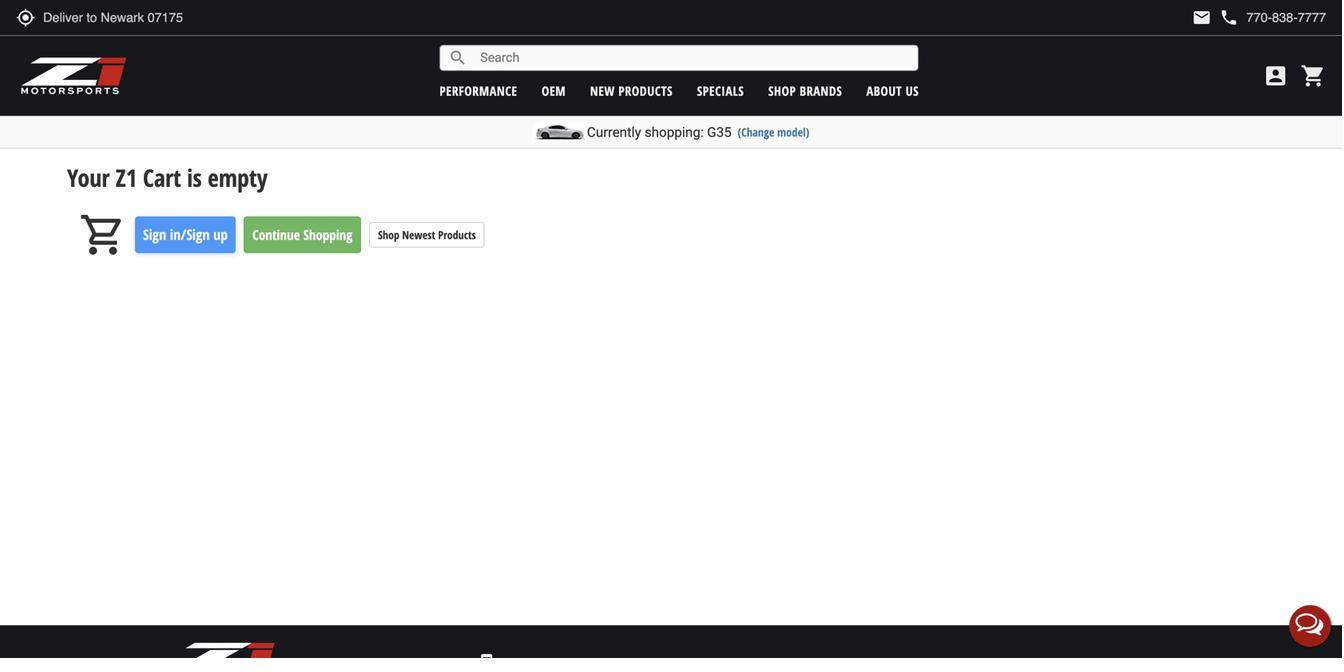Task type: describe. For each thing, give the bounding box(es) containing it.
shopping:
[[645, 124, 704, 140]]

z1 motorsports logo image
[[20, 56, 127, 96]]

mail phone
[[1193, 8, 1239, 27]]

currently shopping: g35 (change model)
[[587, 124, 810, 140]]

my_location
[[16, 8, 35, 27]]

shop for shop brands
[[769, 82, 796, 99]]

z1
[[116, 161, 137, 194]]

account_box link
[[1259, 63, 1293, 89]]

shop brands
[[769, 82, 842, 99]]

about us
[[867, 82, 919, 99]]

currently
[[587, 124, 641, 140]]

continue
[[253, 226, 300, 244]]

us
[[906, 82, 919, 99]]

new products
[[590, 82, 673, 99]]

shop for shop newest products
[[378, 227, 400, 243]]

account_box
[[1263, 63, 1289, 89]]

products
[[438, 227, 476, 243]]

is
[[187, 161, 202, 194]]

new products link
[[590, 82, 673, 99]]

about
[[867, 82, 902, 99]]

mail
[[1193, 8, 1212, 27]]

in/sign
[[170, 225, 210, 245]]

specials
[[697, 82, 744, 99]]

0 horizontal spatial shopping_cart
[[79, 211, 127, 259]]

performance
[[440, 82, 518, 99]]

brands
[[800, 82, 842, 99]]

about us link
[[867, 82, 919, 99]]

sign in/sign up link
[[135, 217, 236, 253]]

Search search field
[[468, 46, 918, 70]]

sign
[[143, 225, 166, 245]]

products
[[619, 82, 673, 99]]

search
[[449, 48, 468, 68]]

performance link
[[440, 82, 518, 99]]



Task type: locate. For each thing, give the bounding box(es) containing it.
continue shopping link
[[244, 216, 361, 253]]

(change model) link
[[738, 124, 810, 140]]

cart
[[143, 161, 181, 194]]

shop brands link
[[769, 82, 842, 99]]

your z1 cart is empty
[[67, 161, 268, 194]]

empty
[[208, 161, 268, 194]]

up
[[213, 225, 228, 245]]

phone link
[[1220, 8, 1327, 27]]

1 horizontal spatial shop
[[769, 82, 796, 99]]

specials link
[[697, 82, 744, 99]]

model)
[[777, 124, 810, 140]]

oem link
[[542, 82, 566, 99]]

0 horizontal spatial shop
[[378, 227, 400, 243]]

new
[[590, 82, 615, 99]]

z1 company logo image
[[176, 642, 276, 658]]

mail link
[[1193, 8, 1212, 27]]

shop left the brands
[[769, 82, 796, 99]]

0 vertical spatial shop
[[769, 82, 796, 99]]

shopping
[[303, 226, 353, 244]]

0 vertical spatial shopping_cart
[[1301, 63, 1327, 89]]

newest
[[402, 227, 435, 243]]

shopping_cart link
[[1297, 63, 1327, 89]]

your
[[67, 161, 110, 194]]

phone
[[1220, 8, 1239, 27]]

shopping_cart right account_box link
[[1301, 63, 1327, 89]]

continue shopping
[[253, 226, 353, 244]]

g35
[[707, 124, 732, 140]]

(change
[[738, 124, 775, 140]]

sign in/sign up
[[143, 225, 228, 245]]

shopping_cart
[[1301, 63, 1327, 89], [79, 211, 127, 259]]

1 horizontal spatial shopping_cart
[[1301, 63, 1327, 89]]

1 vertical spatial shopping_cart
[[79, 211, 127, 259]]

shop
[[769, 82, 796, 99], [378, 227, 400, 243]]

1 vertical spatial shop
[[378, 227, 400, 243]]

shop left newest
[[378, 227, 400, 243]]

shopping_cart left sign
[[79, 211, 127, 259]]

shop newest products link
[[369, 222, 485, 248]]

oem
[[542, 82, 566, 99]]

shop newest products
[[378, 227, 476, 243]]



Task type: vqa. For each thing, say whether or not it's contained in the screenshot.
cart
yes



